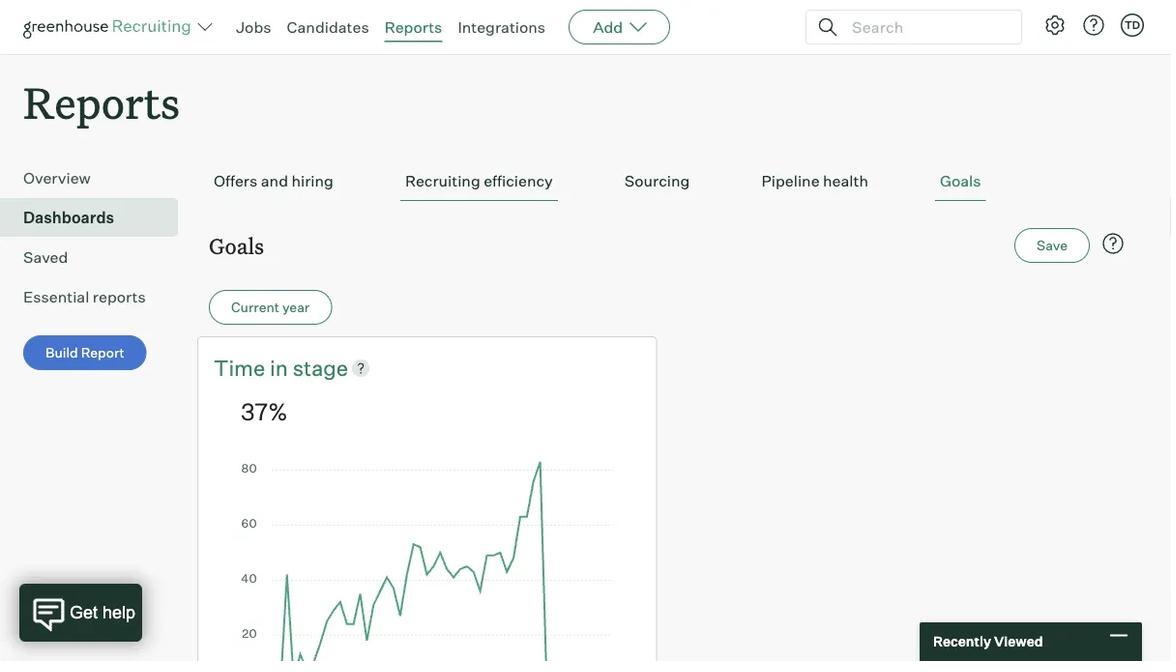Task type: describe. For each thing, give the bounding box(es) containing it.
current
[[231, 299, 279, 316]]

reports
[[93, 287, 146, 307]]

recently
[[933, 633, 991, 650]]

goals inside button
[[940, 171, 981, 191]]

time link
[[214, 353, 270, 383]]

configure image
[[1043, 14, 1067, 37]]

recently viewed
[[933, 633, 1043, 650]]

current year button
[[209, 290, 332, 325]]

and
[[261, 171, 288, 191]]

offers and hiring button
[[209, 162, 338, 201]]

build report button
[[23, 336, 147, 371]]

saved
[[23, 248, 68, 267]]

recruiting efficiency
[[405, 171, 553, 191]]

overview link
[[23, 167, 170, 190]]

xychart image
[[241, 456, 614, 661]]

recruiting
[[405, 171, 480, 191]]

essential reports
[[23, 287, 146, 307]]

integrations link
[[458, 17, 546, 37]]

health
[[823, 171, 868, 191]]

goals button
[[935, 162, 986, 201]]

integrations
[[458, 17, 546, 37]]

td
[[1125, 18, 1140, 31]]

report
[[81, 344, 124, 361]]

add
[[593, 17, 623, 37]]

Search text field
[[847, 13, 1004, 41]]

current year
[[231, 299, 310, 316]]

td button
[[1121, 14, 1144, 37]]

essential reports link
[[23, 285, 170, 309]]

tab list containing offers and hiring
[[209, 162, 1129, 201]]

hiring
[[292, 171, 334, 191]]

offers
[[214, 171, 258, 191]]

time in
[[214, 355, 293, 381]]

add button
[[569, 10, 670, 44]]

reports link
[[385, 17, 442, 37]]

save button
[[1015, 228, 1090, 263]]

sourcing
[[625, 171, 690, 191]]

saved link
[[23, 246, 170, 269]]

0 horizontal spatial reports
[[23, 73, 180, 131]]

in link
[[270, 353, 293, 383]]



Task type: vqa. For each thing, say whether or not it's contained in the screenshot.
tab list containing Offers and hiring
yes



Task type: locate. For each thing, give the bounding box(es) containing it.
sourcing button
[[620, 162, 695, 201]]

in
[[270, 355, 288, 381]]

td button
[[1117, 10, 1148, 41]]

build
[[45, 344, 78, 361]]

viewed
[[994, 633, 1043, 650]]

jobs
[[236, 17, 271, 37]]

pipeline
[[761, 171, 820, 191]]

offers and hiring
[[214, 171, 334, 191]]

faq image
[[1101, 232, 1125, 255]]

candidates
[[287, 17, 369, 37]]

greenhouse recruiting image
[[23, 15, 197, 39]]

stage link
[[293, 353, 348, 383]]

time
[[214, 355, 265, 381]]

tab list
[[209, 162, 1129, 201]]

goals
[[940, 171, 981, 191], [209, 231, 264, 260]]

jobs link
[[236, 17, 271, 37]]

1 horizontal spatial goals
[[940, 171, 981, 191]]

reports
[[385, 17, 442, 37], [23, 73, 180, 131]]

1 horizontal spatial reports
[[385, 17, 442, 37]]

1 vertical spatial goals
[[209, 231, 264, 260]]

reports right the "candidates" link
[[385, 17, 442, 37]]

recruiting efficiency button
[[400, 162, 558, 201]]

1 vertical spatial reports
[[23, 73, 180, 131]]

dashboards link
[[23, 206, 170, 229]]

37%
[[241, 397, 288, 426]]

year
[[282, 299, 310, 316]]

build report
[[45, 344, 124, 361]]

essential
[[23, 287, 89, 307]]

stage
[[293, 355, 348, 381]]

0 vertical spatial goals
[[940, 171, 981, 191]]

0 horizontal spatial goals
[[209, 231, 264, 260]]

0 vertical spatial reports
[[385, 17, 442, 37]]

candidates link
[[287, 17, 369, 37]]

pipeline health button
[[757, 162, 873, 201]]

save
[[1037, 237, 1068, 254]]

pipeline health
[[761, 171, 868, 191]]

efficiency
[[484, 171, 553, 191]]

overview
[[23, 168, 91, 188]]

reports down greenhouse recruiting image
[[23, 73, 180, 131]]

dashboards
[[23, 208, 114, 227]]



